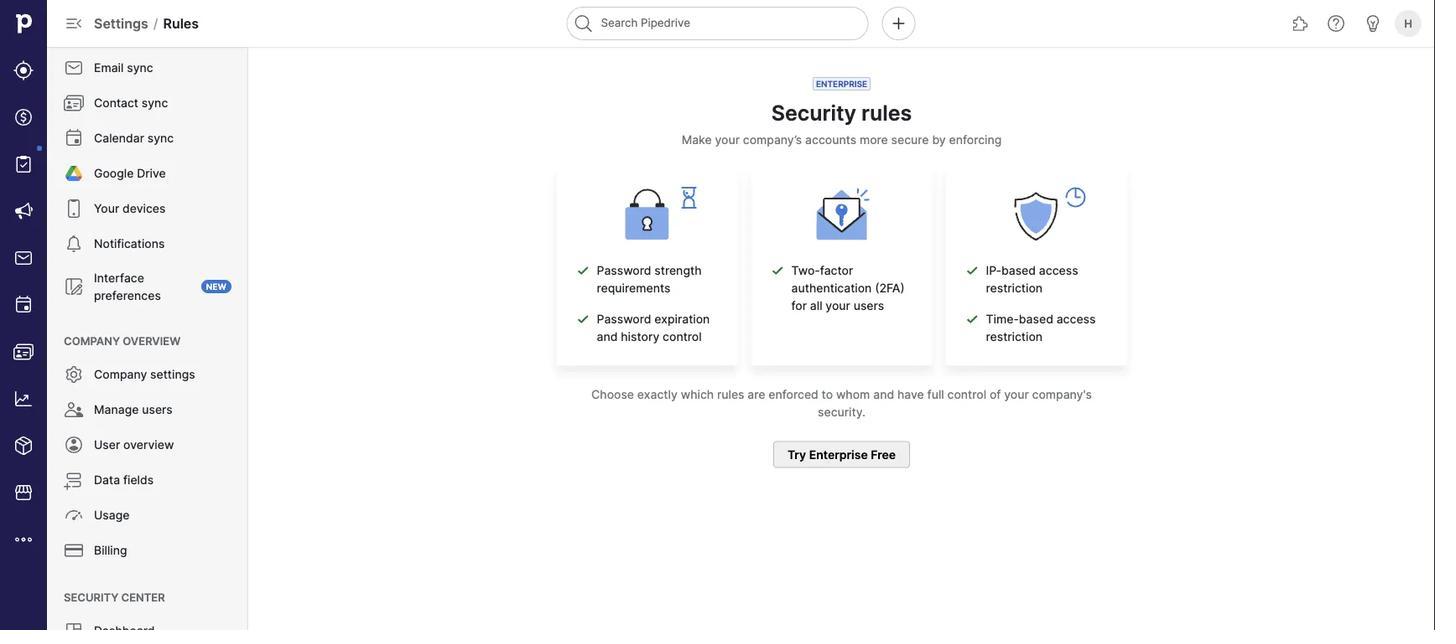 Task type: describe. For each thing, give the bounding box(es) containing it.
user
[[94, 438, 120, 453]]

color undefined image up campaigns image
[[13, 154, 34, 175]]

color positive image for time-
[[966, 313, 980, 326]]

accounts
[[806, 133, 857, 147]]

have
[[898, 388, 924, 402]]

exactly
[[638, 388, 678, 402]]

color undefined image for calendar sync
[[64, 128, 84, 149]]

color undefined image for google drive
[[64, 164, 84, 184]]

usage link
[[54, 499, 242, 533]]

data
[[94, 474, 120, 488]]

users inside two-factor authentication (2fa) for all your users
[[854, 299, 885, 313]]

are
[[748, 388, 766, 402]]

access for time-based access restriction
[[1057, 313, 1096, 327]]

two-
[[792, 264, 820, 278]]

interface preferences
[[94, 271, 161, 303]]

fields
[[123, 474, 154, 488]]

users inside the manage users link
[[142, 403, 173, 417]]

password expiration and history control
[[597, 313, 710, 345]]

ip-
[[986, 264, 1002, 278]]

restriction for time-
[[986, 330, 1043, 345]]

try enterprise free button
[[774, 442, 911, 469]]

based for time-
[[1019, 313, 1054, 327]]

company's
[[743, 133, 802, 147]]

company overview
[[64, 335, 181, 348]]

notifications link
[[54, 227, 242, 261]]

data fields
[[94, 474, 154, 488]]

your devices link
[[54, 192, 242, 226]]

color positive image for two-
[[772, 264, 785, 277]]

and inside choose exactly which rules are enforced to whom and have full control of your company's security.
[[874, 388, 895, 402]]

notifications
[[94, 237, 165, 251]]

contacts image
[[13, 342, 34, 362]]

company settings
[[94, 368, 195, 382]]

color undefined image for billing
[[64, 541, 84, 561]]

color undefined image for manage users
[[64, 400, 84, 420]]

choose exactly which rules are enforced to whom and have full control of your company's security.
[[592, 388, 1092, 420]]

marketplace image
[[13, 483, 34, 503]]

Search Pipedrive field
[[567, 7, 869, 40]]

control inside choose exactly which rules are enforced to whom and have full control of your company's security.
[[948, 388, 987, 402]]

time-
[[986, 313, 1019, 327]]

try
[[788, 448, 807, 462]]

two-factor authentication (2fa) for all your users
[[792, 264, 905, 313]]

products image
[[13, 436, 34, 456]]

sync for contact sync
[[142, 96, 168, 110]]

company for company overview
[[64, 335, 120, 348]]

1 menu from the left
[[0, 0, 47, 631]]

manage users
[[94, 403, 173, 417]]

email
[[94, 61, 124, 75]]

menu toggle image
[[64, 13, 84, 34]]

menu containing email sync
[[47, 0, 248, 631]]

color undefined image for data fields
[[64, 471, 84, 491]]

billing link
[[54, 534, 242, 568]]

manage
[[94, 403, 139, 417]]

user overview
[[94, 438, 174, 453]]

security for center
[[64, 592, 119, 605]]

email sync link
[[54, 51, 242, 85]]

factor
[[820, 264, 854, 278]]

calendar sync
[[94, 131, 174, 146]]

history
[[621, 330, 660, 345]]

rules
[[163, 15, 199, 31]]

which
[[681, 388, 714, 402]]

make
[[682, 133, 712, 147]]

settings
[[94, 15, 148, 31]]

more
[[860, 133, 888, 147]]

color undefined image for email sync
[[64, 58, 84, 78]]

security center
[[64, 592, 165, 605]]

whom
[[836, 388, 870, 402]]

company's
[[1033, 388, 1092, 402]]

google
[[94, 167, 134, 181]]

time-based access restriction
[[986, 313, 1096, 345]]



Task type: locate. For each thing, give the bounding box(es) containing it.
based
[[1002, 264, 1036, 278], [1019, 313, 1054, 327]]

1 vertical spatial restriction
[[986, 330, 1043, 345]]

color undefined image left data on the bottom left of the page
[[64, 471, 84, 491]]

calendar
[[94, 131, 144, 146]]

sync up calendar sync link
[[142, 96, 168, 110]]

control
[[663, 330, 702, 345], [948, 388, 987, 402]]

0 vertical spatial security
[[772, 101, 857, 126]]

company down the preferences on the left of page
[[64, 335, 120, 348]]

your right make
[[715, 133, 740, 147]]

ip-based access restriction
[[986, 264, 1079, 296]]

1 vertical spatial your
[[826, 299, 851, 313]]

color undefined image right sales inbox icon
[[64, 234, 84, 254]]

leads image
[[13, 60, 34, 81]]

authentication
[[792, 282, 872, 296]]

1 restriction from the top
[[986, 282, 1043, 296]]

1 horizontal spatial control
[[948, 388, 987, 402]]

all
[[810, 299, 823, 313]]

security up accounts
[[772, 101, 857, 126]]

activities image
[[13, 295, 34, 315]]

0 vertical spatial sync
[[127, 61, 153, 75]]

0 vertical spatial overview
[[123, 335, 181, 348]]

color undefined image for interface preferences
[[64, 277, 84, 297]]

deals image
[[13, 107, 34, 128]]

color undefined image left usage
[[64, 506, 84, 526]]

1 vertical spatial control
[[948, 388, 987, 402]]

0 horizontal spatial control
[[663, 330, 702, 345]]

secure
[[892, 133, 929, 147]]

overview down the manage users link
[[123, 438, 174, 453]]

sync up 'drive'
[[148, 131, 174, 146]]

campaigns image
[[13, 201, 34, 222]]

color undefined image inside contact sync "link"
[[64, 93, 84, 113]]

color positive image for password
[[577, 264, 590, 277]]

4 color undefined image from the top
[[64, 164, 84, 184]]

8 color undefined image from the top
[[64, 365, 84, 385]]

based for ip-
[[1002, 264, 1036, 278]]

and
[[597, 330, 618, 345], [874, 388, 895, 402]]

1 vertical spatial overview
[[123, 438, 174, 453]]

and inside the password expiration and history control
[[597, 330, 618, 345]]

color undefined image left billing
[[64, 541, 84, 561]]

home image
[[11, 11, 36, 36]]

new
[[206, 282, 227, 292]]

security for rules
[[772, 101, 857, 126]]

rules inside choose exactly which rules are enforced to whom and have full control of your company's security.
[[717, 388, 745, 402]]

color undefined image inside billing 'link'
[[64, 541, 84, 561]]

2 menu from the left
[[47, 0, 248, 631]]

access up the time-based access restriction
[[1040, 264, 1079, 278]]

color undefined image left google
[[64, 164, 84, 184]]

1 vertical spatial access
[[1057, 313, 1096, 327]]

color positive image for ip-
[[966, 264, 980, 277]]

users up 'user overview' link
[[142, 403, 173, 417]]

restriction down time-
[[986, 330, 1043, 345]]

menu item
[[47, 16, 248, 50]]

1 vertical spatial security
[[64, 592, 119, 605]]

1 vertical spatial users
[[142, 403, 173, 417]]

2 vertical spatial sync
[[148, 131, 174, 146]]

10 color undefined image from the top
[[64, 541, 84, 561]]

restriction
[[986, 282, 1043, 296], [986, 330, 1043, 345]]

company settings link
[[54, 358, 242, 392]]

0 vertical spatial password
[[597, 264, 652, 278]]

1 horizontal spatial color positive image
[[772, 264, 785, 277]]

1 vertical spatial sync
[[142, 96, 168, 110]]

password for and
[[597, 313, 652, 327]]

0 vertical spatial restriction
[[986, 282, 1043, 296]]

full
[[928, 388, 945, 402]]

2 password from the top
[[597, 313, 652, 327]]

company down 'company overview'
[[94, 368, 147, 382]]

color positive image
[[577, 264, 590, 277], [966, 264, 980, 277], [966, 313, 980, 326]]

1 vertical spatial based
[[1019, 313, 1054, 327]]

color undefined image left interface
[[64, 277, 84, 297]]

sync right the email
[[127, 61, 153, 75]]

color positive image left password strength requirements
[[577, 264, 590, 277]]

restriction inside the time-based access restriction
[[986, 330, 1043, 345]]

contact
[[94, 96, 138, 110]]

billing
[[94, 544, 127, 558]]

insights image
[[13, 389, 34, 409]]

your inside security rules make your company's accounts more secure by enforcing
[[715, 133, 740, 147]]

color undefined image inside usage "link"
[[64, 506, 84, 526]]

9 color undefined image from the top
[[64, 400, 84, 420]]

color undefined image inside google drive link
[[64, 164, 84, 184]]

contact sync
[[94, 96, 168, 110]]

password inside password strength requirements
[[597, 264, 652, 278]]

color undefined image
[[64, 58, 84, 78], [64, 93, 84, 113], [64, 128, 84, 149], [64, 164, 84, 184], [64, 199, 84, 219], [64, 234, 84, 254], [64, 277, 84, 297], [64, 365, 84, 385], [64, 400, 84, 420], [64, 541, 84, 561], [64, 622, 84, 631]]

color undefined image inside email sync "link"
[[64, 58, 84, 78]]

color undefined image for your devices
[[64, 199, 84, 219]]

sales assistant image
[[1364, 13, 1384, 34]]

color undefined image left manage
[[64, 400, 84, 420]]

1 vertical spatial password
[[597, 313, 652, 327]]

based inside ip-based access restriction
[[1002, 264, 1036, 278]]

choose
[[592, 388, 634, 402]]

company
[[64, 335, 120, 348], [94, 368, 147, 382]]

restriction for ip-
[[986, 282, 1043, 296]]

contact sync link
[[54, 86, 242, 120]]

1 horizontal spatial your
[[826, 299, 851, 313]]

access inside the time-based access restriction
[[1057, 313, 1096, 327]]

color positive image left ip-
[[966, 264, 980, 277]]

color undefined image inside calendar sync link
[[64, 128, 84, 149]]

3 color undefined image from the top
[[64, 128, 84, 149]]

2 horizontal spatial your
[[1005, 388, 1029, 402]]

sync for email sync
[[127, 61, 153, 75]]

0 horizontal spatial rules
[[717, 388, 745, 402]]

password for requirements
[[597, 264, 652, 278]]

password inside the password expiration and history control
[[597, 313, 652, 327]]

access down ip-based access restriction
[[1057, 313, 1096, 327]]

1 vertical spatial and
[[874, 388, 895, 402]]

rules
[[862, 101, 912, 126], [717, 388, 745, 402]]

1 horizontal spatial security
[[772, 101, 857, 126]]

1 vertical spatial color positive image
[[577, 313, 590, 326]]

2 restriction from the top
[[986, 330, 1043, 345]]

control left of
[[948, 388, 987, 402]]

1 horizontal spatial and
[[874, 388, 895, 402]]

color undefined image left the email
[[64, 58, 84, 78]]

security
[[772, 101, 857, 126], [64, 592, 119, 605]]

your inside choose exactly which rules are enforced to whom and have full control of your company's security.
[[1005, 388, 1029, 402]]

11 color undefined image from the top
[[64, 622, 84, 631]]

for
[[792, 299, 807, 313]]

your right of
[[1005, 388, 1029, 402]]

0 horizontal spatial color positive image
[[577, 313, 590, 326]]

h button
[[1392, 7, 1426, 40]]

password strength requirements
[[597, 264, 702, 296]]

based down ip-based access restriction
[[1019, 313, 1054, 327]]

by
[[933, 133, 946, 147]]

overview
[[123, 335, 181, 348], [123, 438, 174, 453]]

rules inside security rules make your company's accounts more secure by enforcing
[[862, 101, 912, 126]]

/
[[153, 15, 158, 31]]

color undefined image for contact sync
[[64, 93, 84, 113]]

enforced
[[769, 388, 819, 402]]

color undefined image left the your
[[64, 199, 84, 219]]

quick help image
[[1327, 13, 1347, 34]]

and left have
[[874, 388, 895, 402]]

color undefined image inside data fields link
[[64, 471, 84, 491]]

interface
[[94, 271, 144, 285]]

your inside two-factor authentication (2fa) for all your users
[[826, 299, 851, 313]]

0 vertical spatial color positive image
[[772, 264, 785, 277]]

and left history
[[597, 330, 618, 345]]

based up time-
[[1002, 264, 1036, 278]]

color undefined image inside company settings link
[[64, 365, 84, 385]]

restriction inside ip-based access restriction
[[986, 282, 1043, 296]]

of
[[990, 388, 1001, 402]]

access
[[1040, 264, 1079, 278], [1057, 313, 1096, 327]]

access for ip-based access restriction
[[1040, 264, 1079, 278]]

0 vertical spatial users
[[854, 299, 885, 313]]

6 color undefined image from the top
[[64, 234, 84, 254]]

0 vertical spatial access
[[1040, 264, 1079, 278]]

color positive image left the password expiration and history control
[[577, 313, 590, 326]]

security inside security rules make your company's accounts more secure by enforcing
[[772, 101, 857, 126]]

strength
[[655, 264, 702, 278]]

h
[[1405, 17, 1413, 30]]

expiration
[[655, 313, 710, 327]]

settings / rules
[[94, 15, 199, 31]]

more image
[[13, 530, 34, 550]]

0 horizontal spatial and
[[597, 330, 618, 345]]

based inside the time-based access restriction
[[1019, 313, 1054, 327]]

1 vertical spatial rules
[[717, 388, 745, 402]]

security down billing
[[64, 592, 119, 605]]

rules up more
[[862, 101, 912, 126]]

0 vertical spatial and
[[597, 330, 618, 345]]

color undefined image inside 'user overview' link
[[64, 435, 84, 456]]

password up requirements at the left top of page
[[597, 264, 652, 278]]

color undefined image left calendar
[[64, 128, 84, 149]]

0 horizontal spatial your
[[715, 133, 740, 147]]

enforcing
[[949, 133, 1002, 147]]

company for company settings
[[94, 368, 147, 382]]

color positive image
[[772, 264, 785, 277], [577, 313, 590, 326]]

color positive image left time-
[[966, 313, 980, 326]]

color undefined image for notifications
[[64, 234, 84, 254]]

1 horizontal spatial users
[[854, 299, 885, 313]]

menu
[[0, 0, 47, 631], [47, 0, 248, 631]]

your
[[94, 202, 119, 216]]

2 vertical spatial your
[[1005, 388, 1029, 402]]

free
[[871, 448, 896, 462]]

your
[[715, 133, 740, 147], [826, 299, 851, 313], [1005, 388, 1029, 402]]

access inside ip-based access restriction
[[1040, 264, 1079, 278]]

devices
[[123, 202, 166, 216]]

overview up company settings link
[[123, 335, 181, 348]]

restriction down ip-
[[986, 282, 1043, 296]]

0 vertical spatial based
[[1002, 264, 1036, 278]]

(2fa)
[[875, 282, 905, 296]]

color undefined image down 'company overview'
[[64, 365, 84, 385]]

color undefined image for user overview
[[64, 435, 84, 456]]

color undefined image down security center
[[64, 622, 84, 631]]

0 vertical spatial company
[[64, 335, 120, 348]]

color positive image for password
[[577, 313, 590, 326]]

5 color undefined image from the top
[[64, 199, 84, 219]]

1 password from the top
[[597, 264, 652, 278]]

7 color undefined image from the top
[[64, 277, 84, 297]]

data fields link
[[54, 464, 242, 498]]

0 horizontal spatial users
[[142, 403, 173, 417]]

requirements
[[597, 282, 671, 296]]

google drive
[[94, 167, 166, 181]]

your devices
[[94, 202, 166, 216]]

preferences
[[94, 289, 161, 303]]

color positive image left two-
[[772, 264, 785, 277]]

manage users link
[[54, 394, 242, 427]]

0 vertical spatial your
[[715, 133, 740, 147]]

1 horizontal spatial rules
[[862, 101, 912, 126]]

color undefined image
[[13, 154, 34, 175], [64, 435, 84, 456], [64, 471, 84, 491], [64, 506, 84, 526]]

0 horizontal spatial security
[[64, 592, 119, 605]]

color undefined image left contact
[[64, 93, 84, 113]]

calendar sync link
[[54, 122, 242, 155]]

color undefined image for usage
[[64, 506, 84, 526]]

to
[[822, 388, 833, 402]]

0 vertical spatial rules
[[862, 101, 912, 126]]

try enterprise free
[[788, 448, 896, 462]]

sales inbox image
[[13, 248, 34, 269]]

user overview link
[[54, 429, 242, 462]]

1 vertical spatial company
[[94, 368, 147, 382]]

overview for user overview
[[123, 438, 174, 453]]

your down the authentication
[[826, 299, 851, 313]]

color undefined image inside the manage users link
[[64, 400, 84, 420]]

password up history
[[597, 313, 652, 327]]

sync
[[127, 61, 153, 75], [142, 96, 168, 110], [148, 131, 174, 146]]

security.
[[818, 406, 866, 420]]

center
[[121, 592, 165, 605]]

enterprise
[[809, 448, 868, 462]]

color undefined image inside your devices link
[[64, 199, 84, 219]]

color undefined image inside notifications link
[[64, 234, 84, 254]]

control inside the password expiration and history control
[[663, 330, 702, 345]]

quick add image
[[889, 13, 909, 34]]

drive
[[137, 167, 166, 181]]

settings
[[150, 368, 195, 382]]

users
[[854, 299, 885, 313], [142, 403, 173, 417]]

google drive link
[[54, 157, 242, 190]]

color undefined image for company settings
[[64, 365, 84, 385]]

0 vertical spatial control
[[663, 330, 702, 345]]

users down (2fa) at right
[[854, 299, 885, 313]]

2 color undefined image from the top
[[64, 93, 84, 113]]

sync for calendar sync
[[148, 131, 174, 146]]

security rules make your company's accounts more secure by enforcing
[[682, 101, 1002, 147]]

control down expiration at the left of the page
[[663, 330, 702, 345]]

1 color undefined image from the top
[[64, 58, 84, 78]]

overview for company overview
[[123, 335, 181, 348]]

color undefined image left user
[[64, 435, 84, 456]]

rules left are
[[717, 388, 745, 402]]

usage
[[94, 509, 130, 523]]

email sync
[[94, 61, 153, 75]]



Task type: vqa. For each thing, say whether or not it's contained in the screenshot.
Free
yes



